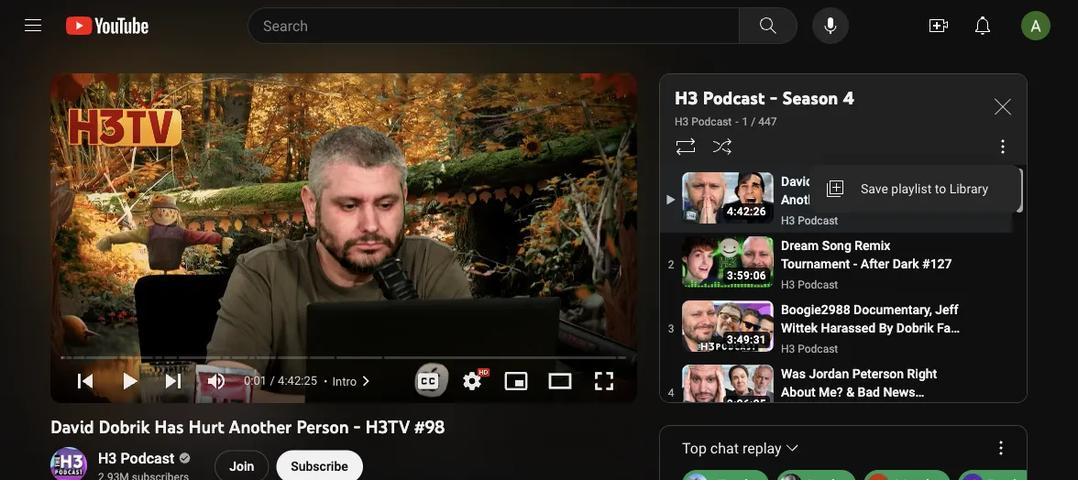 Task type: describe. For each thing, give the bounding box(es) containing it.
h3 inside h3 podcast - season 4 link
[[675, 87, 698, 109]]

kavanaugh failure
[[813, 339, 919, 354]]

- inside 'was jordan peterson right about me? & bad news about jimmy lee - h3tv #97'
[[885, 403, 889, 418]]

playlist
[[892, 181, 932, 196]]

2 horizontal spatial h3 podcast
[[781, 343, 838, 356]]

dobrik for david dobrik has hurt another person - h3tv #98
[[99, 416, 150, 438]]

song
[[822, 238, 852, 253]]

0 horizontal spatial h3 podcast link
[[98, 449, 176, 469]]

dobrik inside boogie2988 documentary, jeff wittek harassed by dobrik fan, ryan kavanaugh failure podcast - otr #93
[[897, 321, 934, 336]]

tournament
[[781, 256, 850, 271]]

podcast inside david dobrik has hurt another person - h3tv #98 h3 podcast
[[798, 215, 838, 227]]

• intro
[[324, 375, 357, 388]]

harassed
[[821, 321, 876, 336]]

4:42:26 link
[[682, 172, 774, 226]]

about jimmy lee
[[781, 403, 882, 418]]

h3tv for david dobrik has hurt another person - h3tv #98
[[365, 416, 410, 438]]

hurt for david dobrik has hurt another person - h3tv #98
[[188, 416, 224, 438]]

season
[[783, 87, 838, 109]]

jeff
[[936, 302, 959, 317]]

podcast inside dream song remix tournament - after dark #127 h3 podcast
[[798, 279, 838, 292]]

0:01
[[244, 374, 267, 388]]

3:49:31 link
[[682, 301, 774, 354]]

h3 inside david dobrik has hurt another person - h3tv #98 h3 podcast
[[781, 215, 795, 227]]

/ for 1
[[751, 115, 756, 128]]

intro
[[332, 375, 357, 388]]

h3 inside dream song remix tournament - after dark #127 h3 podcast
[[781, 279, 795, 292]]

0 horizontal spatial h3 podcast
[[98, 450, 175, 467]]

subscribe
[[291, 459, 348, 474]]

peterson
[[853, 366, 904, 381]]

david dobrik has hurt another person - h3tv #98
[[50, 416, 445, 438]]

0 vertical spatial h3 podcast link
[[675, 115, 733, 128]]

subscribe button
[[276, 450, 363, 481]]

Join text field
[[229, 459, 254, 474]]

dark
[[893, 256, 919, 271]]

dobrik for david dobrik has hurt another person - h3tv #98 h3 podcast
[[817, 174, 854, 189]]

1 vertical spatial 4
[[668, 387, 674, 400]]

3 hours, 26 minutes, 25 seconds element
[[727, 398, 767, 411]]

3
[[668, 323, 674, 336]]

2.93 million subscribers element
[[98, 469, 189, 481]]

#93
[[866, 357, 889, 372]]

h3tv inside 'was jordan peterson right about me? & bad news about jimmy lee - h3tv #97'
[[893, 403, 925, 418]]

another person for david dobrik has hurt another person - h3tv #98 h3 podcast
[[781, 192, 871, 207]]

- down intro
[[354, 416, 361, 438]]

another person for david dobrik has hurt another person - h3tv #98
[[229, 416, 349, 438]]

podcast left 1
[[692, 115, 732, 128]]

has for david dobrik has hurt another person - h3tv #98 h3 podcast
[[857, 174, 880, 189]]

about
[[781, 385, 816, 400]]

podcast inside boogie2988 documentary, jeff wittek harassed by dobrik fan, ryan kavanaugh failure podcast - otr #93
[[781, 357, 829, 372]]

3:26:25 link
[[682, 365, 774, 419]]

me?
[[819, 385, 843, 400]]

bad
[[858, 385, 880, 400]]

david for david dobrik has hurt another person - h3tv #98 h3 podcast
[[781, 174, 813, 189]]

seek slider slider
[[56, 346, 626, 364]]

save
[[861, 181, 888, 196]]

3:59:06 link
[[682, 237, 774, 290]]

boogie2988 documentary, jeff wittek harassed by dobrik fan, ryan kavanaugh failure podcast - otr #93 by h3 podcast 3 hours, 49 minutes element
[[781, 301, 961, 372]]

youtube video player element
[[50, 73, 637, 403]]

h3 podcast - season 4 link
[[675, 85, 979, 111]]

avatar image image
[[1022, 11, 1051, 40]]

3:49:31
[[727, 334, 767, 347]]

remix
[[855, 238, 891, 253]]

podcast up 2.93 million subscribers element
[[121, 450, 175, 467]]

2
[[668, 259, 674, 271]]

#97
[[928, 403, 951, 418]]

save playlist to library
[[861, 181, 989, 196]]



Task type: locate. For each thing, give the bounding box(es) containing it.
2 vertical spatial dobrik
[[99, 416, 150, 438]]

has for david dobrik has hurt another person - h3tv #98
[[154, 416, 184, 438]]

h3
[[675, 87, 698, 109], [675, 115, 689, 128], [781, 215, 795, 227], [781, 279, 795, 292], [781, 343, 795, 356], [98, 450, 117, 467]]

dobrik inside david dobrik has hurt another person - h3tv #98 h3 podcast
[[817, 174, 854, 189]]

1
[[742, 115, 749, 128]]

podcast
[[703, 87, 765, 109], [692, 115, 732, 128], [798, 215, 838, 227], [798, 279, 838, 292], [798, 343, 838, 356], [781, 357, 829, 372], [121, 450, 175, 467]]

None search field
[[215, 7, 801, 44]]

&
[[847, 385, 855, 400]]

/
[[751, 115, 756, 128], [270, 374, 275, 388]]

fan,
[[937, 321, 961, 336]]

- inside david dobrik has hurt another person - h3tv #98 h3 podcast
[[874, 192, 878, 207]]

0 vertical spatial david
[[781, 174, 813, 189]]

has up 2.93 million subscribers element
[[154, 416, 184, 438]]

3:26:25
[[727, 398, 767, 411]]

otr
[[839, 357, 863, 372]]

1 / 447
[[742, 115, 777, 128]]

1 vertical spatial has
[[154, 416, 184, 438]]

documentary,
[[854, 302, 932, 317]]

1 vertical spatial another person
[[229, 416, 349, 438]]

h3 podcast down wittek
[[781, 343, 838, 356]]

1 horizontal spatial h3 podcast
[[675, 115, 732, 128]]

3 hours, 59 minutes, 6 seconds element
[[727, 270, 767, 282]]

0 horizontal spatial hurt
[[188, 416, 224, 438]]

1 horizontal spatial h3 podcast link
[[675, 115, 733, 128]]

#127
[[923, 256, 952, 271]]

#98
[[917, 192, 939, 207], [415, 416, 445, 438]]

news
[[883, 385, 916, 400]]

▶
[[666, 194, 676, 207]]

h3tv inside david dobrik has hurt another person - h3tv #98 h3 podcast
[[881, 192, 914, 207]]

4 right season
[[843, 87, 854, 109]]

3 hours, 49 minutes, 31 seconds element
[[727, 334, 767, 347]]

1 vertical spatial h3 podcast
[[781, 343, 838, 356]]

-
[[770, 87, 778, 109], [874, 192, 878, 207], [854, 256, 858, 271], [832, 357, 836, 372], [885, 403, 889, 418], [354, 416, 361, 438]]

1 horizontal spatial david
[[781, 174, 813, 189]]

3:59:06
[[727, 270, 767, 282]]

podcast down ryan
[[781, 357, 829, 372]]

h3 podcast - season 4
[[675, 87, 854, 109]]

4:42:26
[[727, 205, 767, 218]]

david for david dobrik has hurt another person - h3tv #98
[[50, 416, 94, 438]]

right
[[908, 366, 937, 381]]

david dobrik has hurt another person - h3tv #98 by h3 podcast 4 hours, 42 minutes element
[[781, 172, 961, 209]]

1 horizontal spatial has
[[857, 174, 880, 189]]

dobrik left save in the top of the page
[[817, 174, 854, 189]]

boogie2988 documentary, jeff wittek harassed by dobrik fan, ryan kavanaugh failure podcast - otr #93
[[781, 302, 961, 372]]

join
[[229, 459, 254, 474]]

join button
[[215, 450, 269, 481]]

- left after
[[854, 256, 858, 271]]

dream song remix tournament - after dark #127 by h3 podcast 3 hours, 59 minutes element
[[781, 237, 961, 273]]

boogie2988
[[781, 302, 851, 317]]

0 horizontal spatial dobrik
[[99, 416, 150, 438]]

/ inside youtube video player element
[[270, 374, 275, 388]]

/ right '0:01'
[[270, 374, 275, 388]]

wittek
[[781, 321, 818, 336]]

h3 podcast link
[[675, 115, 733, 128], [98, 449, 176, 469]]

intro element
[[332, 360, 357, 403]]

- down news
[[885, 403, 889, 418]]

/ for 0:01
[[270, 374, 275, 388]]

another person inside david dobrik has hurt another person - h3tv #98 h3 podcast
[[781, 192, 871, 207]]

to
[[935, 181, 947, 196]]

0 horizontal spatial 4
[[668, 387, 674, 400]]

4:42:25
[[278, 374, 317, 388]]

0 vertical spatial 4
[[843, 87, 854, 109]]

david dobrik has hurt another person - h3tv #98 h3 podcast
[[781, 174, 939, 227]]

dobrik up 2.93 million subscribers element
[[99, 416, 150, 438]]

2 horizontal spatial dobrik
[[897, 321, 934, 336]]

0 horizontal spatial has
[[154, 416, 184, 438]]

another person up song
[[781, 192, 871, 207]]

0 vertical spatial #98
[[917, 192, 939, 207]]

1 vertical spatial /
[[270, 374, 275, 388]]

0 vertical spatial /
[[751, 115, 756, 128]]

podcast up dream
[[798, 215, 838, 227]]

Subscribe text field
[[291, 459, 348, 474]]

dream song remix tournament - after dark #127 h3 podcast
[[781, 238, 952, 292]]

h3 podcast up 2.93 million subscribers element
[[98, 450, 175, 467]]

has
[[857, 174, 880, 189], [154, 416, 184, 438]]

4 hours, 42 minutes, 26 seconds element
[[727, 205, 767, 218]]

0 horizontal spatial another person
[[229, 416, 349, 438]]

1 horizontal spatial dobrik
[[817, 174, 854, 189]]

podcast down tournament
[[798, 279, 838, 292]]

0 vertical spatial h3 podcast
[[675, 115, 732, 128]]

4 left '3:26:25' link
[[668, 387, 674, 400]]

david
[[781, 174, 813, 189], [50, 416, 94, 438]]

1 vertical spatial dobrik
[[897, 321, 934, 336]]

0 vertical spatial another person
[[781, 192, 871, 207]]

has left playlist
[[857, 174, 880, 189]]

- left playlist
[[874, 192, 878, 207]]

#98 for david dobrik has hurt another person - h3tv #98 h3 podcast
[[917, 192, 939, 207]]

after
[[861, 256, 890, 271]]

1 vertical spatial h3 podcast link
[[98, 449, 176, 469]]

another person
[[781, 192, 871, 207], [229, 416, 349, 438]]

podcast up jordan
[[798, 343, 838, 356]]

0 horizontal spatial david
[[50, 416, 94, 438]]

1 vertical spatial david
[[50, 416, 94, 438]]

dobrik down documentary,
[[897, 321, 934, 336]]

save playlist to library option
[[810, 172, 1022, 205]]

was jordan peterson right about me? & bad news about jimmy lee - h3tv #97 by h3 podcast 3 hours, 26 minutes element
[[781, 365, 961, 418]]

1 vertical spatial hurt
[[188, 416, 224, 438]]

447
[[759, 115, 777, 128]]

•
[[324, 375, 328, 388]]

h3tv
[[881, 192, 914, 207], [893, 403, 925, 418], [365, 416, 410, 438]]

1 horizontal spatial /
[[751, 115, 756, 128]]

library
[[950, 181, 989, 196]]

/ right 1
[[751, 115, 756, 128]]

was jordan peterson right about me? & bad news about jimmy lee - h3tv #97
[[781, 366, 951, 418]]

was
[[781, 366, 806, 381]]

0:01 / 4:42:25
[[244, 374, 317, 388]]

podcast up 1
[[703, 87, 765, 109]]

2 vertical spatial h3 podcast
[[98, 450, 175, 467]]

0 vertical spatial hurt
[[883, 174, 908, 189]]

Search text field
[[263, 14, 735, 38]]

david inside david dobrik has hurt another person - h3tv #98 h3 podcast
[[781, 174, 813, 189]]

- inside boogie2988 documentary, jeff wittek harassed by dobrik fan, ryan kavanaugh failure podcast - otr #93
[[832, 357, 836, 372]]

0 vertical spatial dobrik
[[817, 174, 854, 189]]

hurt inside david dobrik has hurt another person - h3tv #98 h3 podcast
[[883, 174, 908, 189]]

1 vertical spatial #98
[[415, 416, 445, 438]]

by
[[879, 321, 894, 336]]

1 horizontal spatial another person
[[781, 192, 871, 207]]

#98 inside david dobrik has hurt another person - h3tv #98 h3 podcast
[[917, 192, 939, 207]]

h3tv for david dobrik has hurt another person - h3tv #98 h3 podcast
[[881, 192, 914, 207]]

- up "447"
[[770, 87, 778, 109]]

dream
[[781, 238, 819, 253]]

4
[[843, 87, 854, 109], [668, 387, 674, 400]]

1 horizontal spatial 4
[[843, 87, 854, 109]]

ryan
[[781, 339, 810, 354]]

1 horizontal spatial #98
[[917, 192, 939, 207]]

#98 for david dobrik has hurt another person - h3tv #98
[[415, 416, 445, 438]]

dobrik
[[817, 174, 854, 189], [897, 321, 934, 336], [99, 416, 150, 438]]

- left otr on the right bottom of page
[[832, 357, 836, 372]]

h3 podcast
[[675, 115, 732, 128], [781, 343, 838, 356], [98, 450, 175, 467]]

another person down the 0:01 / 4:42:25
[[229, 416, 349, 438]]

hurt
[[883, 174, 908, 189], [188, 416, 224, 438]]

0 horizontal spatial #98
[[415, 416, 445, 438]]

h3 podcast left 1
[[675, 115, 732, 128]]

- inside dream song remix tournament - after dark #127 h3 podcast
[[854, 256, 858, 271]]

has inside david dobrik has hurt another person - h3tv #98 h3 podcast
[[857, 174, 880, 189]]

0 horizontal spatial /
[[270, 374, 275, 388]]

0 vertical spatial has
[[857, 174, 880, 189]]

1 horizontal spatial hurt
[[883, 174, 908, 189]]

hurt for david dobrik has hurt another person - h3tv #98 h3 podcast
[[883, 174, 908, 189]]

jordan
[[809, 366, 849, 381]]



Task type: vqa. For each thing, say whether or not it's contained in the screenshot.
Tallest Man Ever: The Unbeatable Record? - Guinness World Records by Guinness World Records 2,944,297 views 3 years ago 13 minutes, 18 seconds element
no



